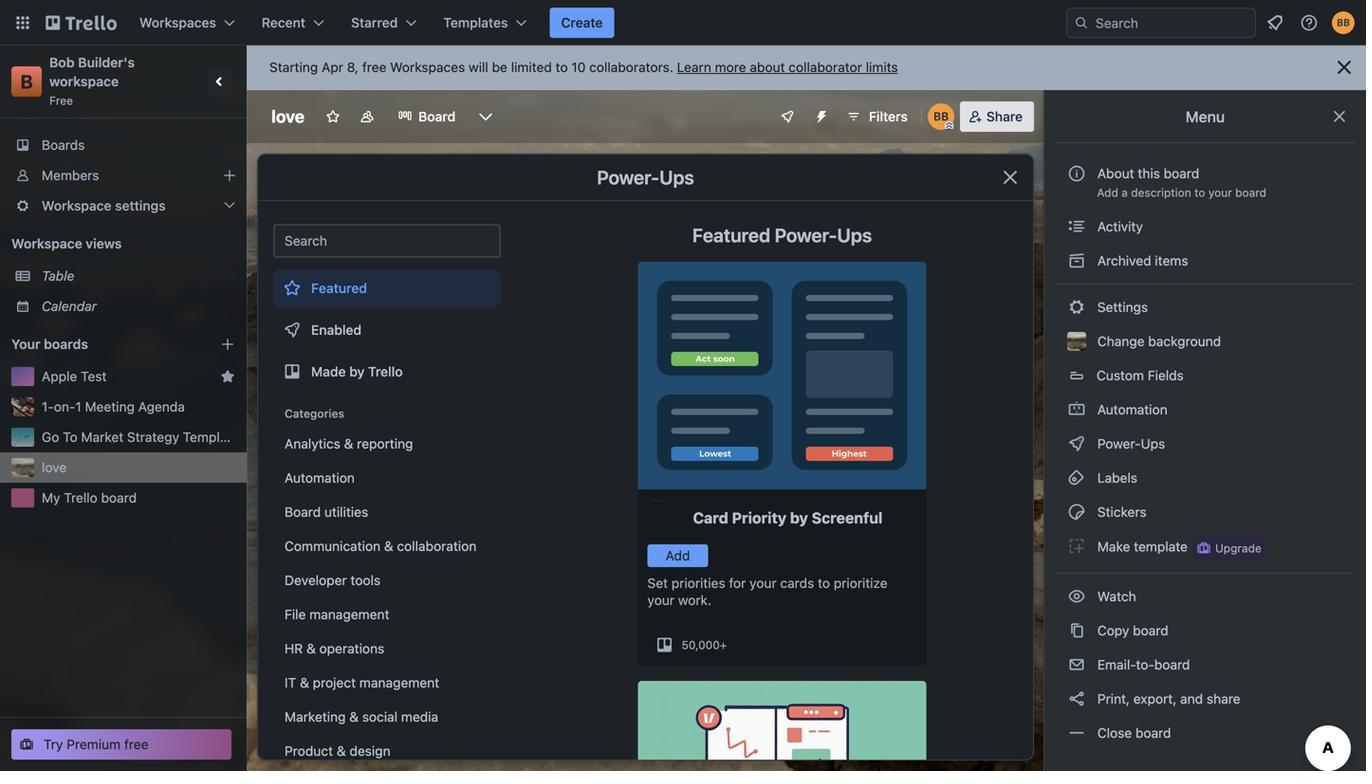 Task type: describe. For each thing, give the bounding box(es) containing it.
go to market strategy template
[[42, 429, 239, 445]]

made by trello link
[[273, 353, 501, 391]]

boards
[[44, 336, 88, 352]]

starting
[[269, 59, 318, 75]]

trello inside 'link'
[[64, 490, 97, 506]]

fields
[[1148, 368, 1184, 383]]

upgrade
[[1215, 542, 1262, 555]]

calendar
[[42, 298, 97, 314]]

limited
[[511, 59, 552, 75]]

activity
[[1094, 219, 1143, 234]]

workspace settings button
[[0, 191, 247, 221]]

add button
[[647, 545, 708, 567]]

boards link
[[0, 130, 247, 160]]

marketing & social media
[[285, 709, 438, 725]]

bob builder (bobbuilder40) image
[[928, 103, 954, 130]]

collaboration
[[397, 538, 477, 554]]

workspace
[[49, 74, 119, 89]]

1
[[75, 399, 81, 415]]

about
[[1097, 166, 1134, 181]]

items
[[1155, 253, 1188, 268]]

agenda
[[138, 399, 185, 415]]

template
[[1134, 539, 1188, 555]]

add inside add button
[[666, 548, 690, 563]]

your boards with 5 items element
[[11, 333, 192, 356]]

tools
[[350, 573, 381, 588]]

market
[[81, 429, 124, 445]]

board down export, on the bottom right of the page
[[1136, 725, 1171, 741]]

about
[[750, 59, 785, 75]]

priority
[[732, 509, 786, 527]]

your boards
[[11, 336, 88, 352]]

upgrade button
[[1192, 537, 1265, 560]]

featured for featured power-ups
[[692, 224, 770, 246]]

go to market strategy template link
[[42, 428, 239, 447]]

print, export, and share link
[[1056, 684, 1355, 714]]

close
[[1097, 725, 1132, 741]]

meeting
[[85, 399, 135, 415]]

sm image for copy board
[[1067, 621, 1086, 640]]

1 vertical spatial automation
[[285, 470, 355, 486]]

workspaces button
[[128, 8, 247, 38]]

love inside "board name" 'text field'
[[271, 106, 305, 127]]

0 vertical spatial trello
[[368, 364, 403, 379]]

sm image for archived items
[[1067, 251, 1086, 270]]

card priority by screenful
[[693, 509, 883, 527]]

sm image for watch
[[1067, 587, 1086, 606]]

watch link
[[1056, 582, 1355, 612]]

my trello board link
[[42, 489, 235, 508]]

members
[[42, 167, 99, 183]]

table link
[[42, 267, 235, 286]]

1 vertical spatial love
[[42, 460, 67, 475]]

strategy
[[127, 429, 179, 445]]

utilities
[[324, 504, 368, 520]]

0 notifications image
[[1264, 11, 1286, 34]]

table
[[42, 268, 74, 284]]

copy
[[1097, 623, 1129, 638]]

export,
[[1133, 691, 1177, 707]]

your
[[11, 336, 40, 352]]

1 horizontal spatial your
[[750, 575, 777, 591]]

0 vertical spatial power-ups
[[597, 166, 694, 188]]

hr & operations
[[285, 641, 384, 656]]

b link
[[11, 66, 42, 97]]

templates
[[443, 15, 508, 30]]

starred button
[[340, 8, 428, 38]]

learn more about collaborator limits link
[[677, 59, 898, 75]]

0 vertical spatial by
[[349, 364, 365, 379]]

calendar link
[[42, 297, 235, 316]]

board up the to-
[[1133, 623, 1168, 638]]

primary element
[[0, 0, 1366, 46]]

marketing
[[285, 709, 346, 725]]

design
[[350, 743, 390, 759]]

recent button
[[250, 8, 336, 38]]

reporting
[[357, 436, 413, 452]]

social
[[362, 709, 398, 725]]

10
[[571, 59, 586, 75]]

board for board
[[418, 109, 455, 124]]

hr & operations link
[[273, 634, 501, 664]]

templates button
[[432, 8, 538, 38]]

star or unstar board image
[[325, 109, 341, 124]]

menu
[[1186, 108, 1225, 126]]

sm image for power-ups
[[1067, 434, 1086, 453]]

add board image
[[220, 337, 235, 352]]

1 vertical spatial automation link
[[273, 463, 501, 493]]

1 horizontal spatial power-
[[775, 224, 837, 246]]

share
[[986, 109, 1023, 124]]

developer tools link
[[273, 565, 501, 596]]

0 horizontal spatial ups
[[659, 166, 694, 188]]

featured power-ups
[[692, 224, 872, 246]]

power ups image
[[780, 109, 795, 124]]

workspace for workspace settings
[[42, 198, 111, 213]]

sm image for stickers
[[1067, 503, 1086, 522]]

bob builder's workspace link
[[49, 55, 138, 89]]

enabled link
[[273, 311, 501, 349]]

analytics & reporting link
[[273, 429, 501, 459]]

copy board link
[[1056, 616, 1355, 646]]

be
[[492, 59, 507, 75]]

print, export, and share
[[1094, 691, 1240, 707]]

this
[[1138, 166, 1160, 181]]

create button
[[550, 8, 614, 38]]

make template
[[1094, 539, 1188, 555]]

try
[[44, 737, 63, 752]]

Search text field
[[273, 224, 501, 258]]

Board name text field
[[262, 102, 314, 132]]

board utilities
[[285, 504, 368, 520]]

50,000
[[682, 638, 720, 652]]

board utilities link
[[273, 497, 501, 527]]

sm image for settings
[[1067, 298, 1086, 317]]

sm image for activity
[[1067, 217, 1086, 236]]

stickers
[[1094, 504, 1147, 520]]

2 horizontal spatial power-
[[1097, 436, 1141, 452]]

+
[[720, 638, 727, 652]]

& for design
[[337, 743, 346, 759]]

automation image
[[806, 102, 833, 128]]

learn
[[677, 59, 711, 75]]

starred icon image
[[220, 369, 235, 384]]

collaborators.
[[589, 59, 673, 75]]

product
[[285, 743, 333, 759]]

featured for featured
[[311, 280, 367, 296]]

Search field
[[1089, 9, 1255, 37]]

to-
[[1136, 657, 1154, 673]]

template
[[183, 429, 239, 445]]



Task type: locate. For each thing, give the bounding box(es) containing it.
board
[[418, 109, 455, 124], [285, 504, 321, 520]]

4 sm image from the top
[[1067, 434, 1086, 453]]

management up operations
[[309, 607, 389, 622]]

filters button
[[840, 102, 913, 132]]

1 horizontal spatial board
[[418, 109, 455, 124]]

workspaces up the workspace navigation collapse icon
[[139, 15, 216, 30]]

sm image inside archived items link
[[1067, 251, 1086, 270]]

project
[[313, 675, 356, 691]]

a
[[1122, 186, 1128, 199]]

& for reporting
[[344, 436, 353, 452]]

1 vertical spatial by
[[790, 509, 808, 527]]

workspace views
[[11, 236, 122, 251]]

automation up board utilities
[[285, 470, 355, 486]]

1 vertical spatial power-
[[775, 224, 837, 246]]

boards
[[42, 137, 85, 153]]

& inside it & project management link
[[300, 675, 309, 691]]

free right 8,
[[362, 59, 386, 75]]

sm image left the activity
[[1067, 217, 1086, 236]]

1 horizontal spatial automation
[[1094, 402, 1167, 417]]

this member is an admin of this board. image
[[945, 121, 953, 130]]

8,
[[347, 59, 359, 75]]

back to home image
[[46, 8, 117, 38]]

love left star or unstar board image
[[271, 106, 305, 127]]

& for collaboration
[[384, 538, 393, 554]]

by right priority
[[790, 509, 808, 527]]

sm image for print, export, and share
[[1067, 690, 1086, 709]]

5 sm image from the top
[[1067, 469, 1086, 488]]

board left customize views icon
[[418, 109, 455, 124]]

love
[[271, 106, 305, 127], [42, 460, 67, 475]]

0 horizontal spatial automation
[[285, 470, 355, 486]]

0 horizontal spatial power-
[[597, 166, 659, 188]]

settings
[[1094, 299, 1148, 315]]

make
[[1097, 539, 1130, 555]]

1 horizontal spatial add
[[1097, 186, 1118, 199]]

0 horizontal spatial power-ups
[[597, 166, 694, 188]]

& for operations
[[306, 641, 316, 656]]

builder's
[[78, 55, 135, 70]]

board up print, export, and share at the right bottom of the page
[[1154, 657, 1190, 673]]

try premium free
[[44, 737, 148, 752]]

0 vertical spatial ups
[[659, 166, 694, 188]]

1 vertical spatial to
[[1194, 186, 1205, 199]]

0 vertical spatial automation link
[[1056, 395, 1355, 425]]

free inside button
[[124, 737, 148, 752]]

& left social
[[349, 709, 359, 725]]

sm image
[[1067, 217, 1086, 236], [1067, 503, 1086, 522], [1067, 587, 1086, 606], [1067, 656, 1086, 674], [1067, 690, 1086, 709], [1067, 724, 1086, 743]]

automation link up power-ups link
[[1056, 395, 1355, 425]]

sm image left print,
[[1067, 690, 1086, 709]]

by
[[349, 364, 365, 379], [790, 509, 808, 527]]

workspace settings
[[42, 198, 166, 213]]

1 vertical spatial board
[[285, 504, 321, 520]]

by right made on the top left
[[349, 364, 365, 379]]

0 vertical spatial power-
[[597, 166, 659, 188]]

2 sm image from the top
[[1067, 503, 1086, 522]]

operations
[[319, 641, 384, 656]]

board up activity link
[[1235, 186, 1266, 199]]

love up my
[[42, 460, 67, 475]]

change background
[[1094, 333, 1221, 349]]

0 horizontal spatial trello
[[64, 490, 97, 506]]

sm image for make template
[[1067, 537, 1086, 556]]

1 horizontal spatial free
[[362, 59, 386, 75]]

& inside analytics & reporting link
[[344, 436, 353, 452]]

workspaces up board link
[[390, 59, 465, 75]]

0 horizontal spatial workspaces
[[139, 15, 216, 30]]

1 horizontal spatial trello
[[368, 364, 403, 379]]

workspace navigation collapse icon image
[[207, 68, 233, 95]]

0 horizontal spatial love
[[42, 460, 67, 475]]

apple test link
[[42, 367, 212, 386]]

sm image left close on the right of the page
[[1067, 724, 1086, 743]]

workspace down members
[[42, 198, 111, 213]]

& inside product & design link
[[337, 743, 346, 759]]

more
[[715, 59, 746, 75]]

search image
[[1074, 15, 1089, 30]]

1 vertical spatial ups
[[837, 224, 872, 246]]

to left 10
[[556, 59, 568, 75]]

& for project
[[300, 675, 309, 691]]

close board link
[[1056, 718, 1355, 748]]

recent
[[262, 15, 305, 30]]

1 vertical spatial add
[[666, 548, 690, 563]]

your up activity link
[[1208, 186, 1232, 199]]

1 horizontal spatial to
[[818, 575, 830, 591]]

trello down enabled link
[[368, 364, 403, 379]]

1 vertical spatial management
[[359, 675, 439, 691]]

6 sm image from the top
[[1067, 724, 1086, 743]]

go
[[42, 429, 59, 445]]

your for board
[[1208, 186, 1232, 199]]

to inside set priorities for your cards to prioritize your work.
[[818, 575, 830, 591]]

free right premium
[[124, 737, 148, 752]]

prioritize
[[834, 575, 888, 591]]

1-
[[42, 399, 54, 415]]

your down set
[[647, 592, 674, 608]]

archived items
[[1094, 253, 1188, 268]]

to right cards on the right bottom of the page
[[818, 575, 830, 591]]

0 vertical spatial automation
[[1094, 402, 1167, 417]]

workspace inside workspace settings 'dropdown button'
[[42, 198, 111, 213]]

labels
[[1094, 470, 1137, 486]]

b
[[20, 70, 33, 92]]

product & design link
[[273, 736, 501, 767]]

add left a
[[1097, 186, 1118, 199]]

and
[[1180, 691, 1203, 707]]

3 sm image from the top
[[1067, 587, 1086, 606]]

sm image inside the email-to-board link
[[1067, 656, 1086, 674]]

board up description at the right
[[1164, 166, 1199, 181]]

7 sm image from the top
[[1067, 621, 1086, 640]]

1 vertical spatial free
[[124, 737, 148, 752]]

sm image
[[1067, 251, 1086, 270], [1067, 298, 1086, 317], [1067, 400, 1086, 419], [1067, 434, 1086, 453], [1067, 469, 1086, 488], [1067, 537, 1086, 556], [1067, 621, 1086, 640]]

2 sm image from the top
[[1067, 298, 1086, 317]]

1 sm image from the top
[[1067, 251, 1086, 270]]

0 vertical spatial workspaces
[[139, 15, 216, 30]]

2 horizontal spatial to
[[1194, 186, 1205, 199]]

0 horizontal spatial your
[[647, 592, 674, 608]]

limits
[[866, 59, 898, 75]]

sm image for email-to-board
[[1067, 656, 1086, 674]]

communication
[[285, 538, 380, 554]]

your inside the about this board add a description to your board
[[1208, 186, 1232, 199]]

1 vertical spatial workspaces
[[390, 59, 465, 75]]

& inside hr & operations link
[[306, 641, 316, 656]]

1 vertical spatial workspace
[[11, 236, 82, 251]]

0 vertical spatial your
[[1208, 186, 1232, 199]]

bob
[[49, 55, 75, 70]]

share button
[[960, 102, 1034, 132]]

0 horizontal spatial to
[[556, 59, 568, 75]]

sm image left watch
[[1067, 587, 1086, 606]]

1 horizontal spatial ups
[[837, 224, 872, 246]]

& right analytics on the left bottom of the page
[[344, 436, 353, 452]]

watch
[[1094, 589, 1140, 604]]

sm image inside stickers link
[[1067, 503, 1086, 522]]

sm image inside print, export, and share link
[[1067, 690, 1086, 709]]

settings
[[115, 198, 166, 213]]

1 vertical spatial your
[[750, 575, 777, 591]]

0 horizontal spatial featured
[[311, 280, 367, 296]]

0 vertical spatial free
[[362, 59, 386, 75]]

0 vertical spatial workspace
[[42, 198, 111, 213]]

workspace visible image
[[360, 109, 375, 124]]

0 vertical spatial board
[[418, 109, 455, 124]]

it
[[285, 675, 296, 691]]

4 sm image from the top
[[1067, 656, 1086, 674]]

made
[[311, 364, 346, 379]]

0 vertical spatial love
[[271, 106, 305, 127]]

about this board add a description to your board
[[1097, 166, 1266, 199]]

board inside 'link'
[[101, 490, 137, 506]]

it & project management link
[[273, 668, 501, 698]]

cards
[[780, 575, 814, 591]]

try premium free button
[[11, 730, 231, 760]]

& inside communication & collaboration link
[[384, 538, 393, 554]]

management inside "link"
[[309, 607, 389, 622]]

board for board utilities
[[285, 504, 321, 520]]

priorities
[[671, 575, 725, 591]]

apple
[[42, 369, 77, 384]]

featured inside featured link
[[311, 280, 367, 296]]

custom fields button
[[1056, 360, 1355, 391]]

trello
[[368, 364, 403, 379], [64, 490, 97, 506]]

analytics
[[285, 436, 340, 452]]

workspaces
[[139, 15, 216, 30], [390, 59, 465, 75]]

apr
[[322, 59, 343, 75]]

0 vertical spatial management
[[309, 607, 389, 622]]

filters
[[869, 109, 908, 124]]

0 vertical spatial to
[[556, 59, 568, 75]]

analytics & reporting
[[285, 436, 413, 452]]

& inside "marketing & social media" link
[[349, 709, 359, 725]]

your right for
[[750, 575, 777, 591]]

& right hr
[[306, 641, 316, 656]]

settings link
[[1056, 292, 1355, 323]]

background
[[1148, 333, 1221, 349]]

email-to-board link
[[1056, 650, 1355, 680]]

2 horizontal spatial your
[[1208, 186, 1232, 199]]

change
[[1097, 333, 1145, 349]]

sm image inside activity link
[[1067, 217, 1086, 236]]

board down love link on the left of the page
[[101, 490, 137, 506]]

0 horizontal spatial free
[[124, 737, 148, 752]]

sm image for automation
[[1067, 400, 1086, 419]]

board left utilities
[[285, 504, 321, 520]]

to up activity link
[[1194, 186, 1205, 199]]

workspaces inside popup button
[[139, 15, 216, 30]]

0 horizontal spatial by
[[349, 364, 365, 379]]

file management link
[[273, 600, 501, 630]]

add inside the about this board add a description to your board
[[1097, 186, 1118, 199]]

2 vertical spatial ups
[[1141, 436, 1165, 452]]

1 horizontal spatial power-ups
[[1094, 436, 1169, 452]]

2 horizontal spatial ups
[[1141, 436, 1165, 452]]

management down hr & operations link
[[359, 675, 439, 691]]

marketing & social media link
[[273, 702, 501, 732]]

workspace up table
[[11, 236, 82, 251]]

1 vertical spatial trello
[[64, 490, 97, 506]]

& down "board utilities" link on the left bottom of the page
[[384, 538, 393, 554]]

board
[[1164, 166, 1199, 181], [1235, 186, 1266, 199], [101, 490, 137, 506], [1133, 623, 1168, 638], [1154, 657, 1190, 673], [1136, 725, 1171, 741]]

open information menu image
[[1300, 13, 1319, 32]]

sm image inside watch link
[[1067, 587, 1086, 606]]

sm image inside close board link
[[1067, 724, 1086, 743]]

featured link
[[273, 269, 501, 307]]

1 vertical spatial power-ups
[[1094, 436, 1169, 452]]

screenful
[[812, 509, 883, 527]]

file management
[[285, 607, 389, 622]]

automation link down analytics & reporting link
[[273, 463, 501, 493]]

premium
[[67, 737, 121, 752]]

5 sm image from the top
[[1067, 690, 1086, 709]]

1 horizontal spatial automation link
[[1056, 395, 1355, 425]]

3 sm image from the top
[[1067, 400, 1086, 419]]

sm image for labels
[[1067, 469, 1086, 488]]

customize views image
[[476, 107, 495, 126]]

2 vertical spatial power-
[[1097, 436, 1141, 452]]

automation down custom fields
[[1094, 402, 1167, 417]]

copy board
[[1094, 623, 1168, 638]]

add up set
[[666, 548, 690, 563]]

sm image inside "settings" link
[[1067, 298, 1086, 317]]

views
[[86, 236, 122, 251]]

2 vertical spatial your
[[647, 592, 674, 608]]

to inside the about this board add a description to your board
[[1194, 186, 1205, 199]]

workspace for workspace views
[[11, 236, 82, 251]]

1 horizontal spatial featured
[[692, 224, 770, 246]]

sm image left stickers
[[1067, 503, 1086, 522]]

2 vertical spatial to
[[818, 575, 830, 591]]

& left design
[[337, 743, 346, 759]]

labels link
[[1056, 463, 1355, 493]]

ups
[[659, 166, 694, 188], [837, 224, 872, 246], [1141, 436, 1165, 452]]

apple test
[[42, 369, 107, 384]]

1 horizontal spatial love
[[271, 106, 305, 127]]

0 horizontal spatial automation link
[[273, 463, 501, 493]]

sm image for close board
[[1067, 724, 1086, 743]]

& right it at the bottom
[[300, 675, 309, 691]]

create
[[561, 15, 603, 30]]

1 horizontal spatial by
[[790, 509, 808, 527]]

stickers link
[[1056, 497, 1355, 527]]

activity link
[[1056, 212, 1355, 242]]

trello right my
[[64, 490, 97, 506]]

0 vertical spatial add
[[1097, 186, 1118, 199]]

&
[[344, 436, 353, 452], [384, 538, 393, 554], [306, 641, 316, 656], [300, 675, 309, 691], [349, 709, 359, 725], [337, 743, 346, 759]]

1 vertical spatial featured
[[311, 280, 367, 296]]

sm image inside copy board link
[[1067, 621, 1086, 640]]

sm image inside power-ups link
[[1067, 434, 1086, 453]]

0 horizontal spatial board
[[285, 504, 321, 520]]

free
[[49, 94, 73, 107]]

0 vertical spatial featured
[[692, 224, 770, 246]]

featured
[[692, 224, 770, 246], [311, 280, 367, 296]]

my trello board
[[42, 490, 137, 506]]

bob builder (bobbuilder40) image
[[1332, 11, 1355, 34]]

& for social
[[349, 709, 359, 725]]

made by trello
[[311, 364, 403, 379]]

communication & collaboration link
[[273, 531, 501, 562]]

sm image left email-
[[1067, 656, 1086, 674]]

6 sm image from the top
[[1067, 537, 1086, 556]]

close board
[[1094, 725, 1171, 741]]

your for for
[[647, 592, 674, 608]]

sm image inside labels link
[[1067, 469, 1086, 488]]

1 horizontal spatial workspaces
[[390, 59, 465, 75]]

0 horizontal spatial add
[[666, 548, 690, 563]]

1 sm image from the top
[[1067, 217, 1086, 236]]



Task type: vqa. For each thing, say whether or not it's contained in the screenshot.
all
no



